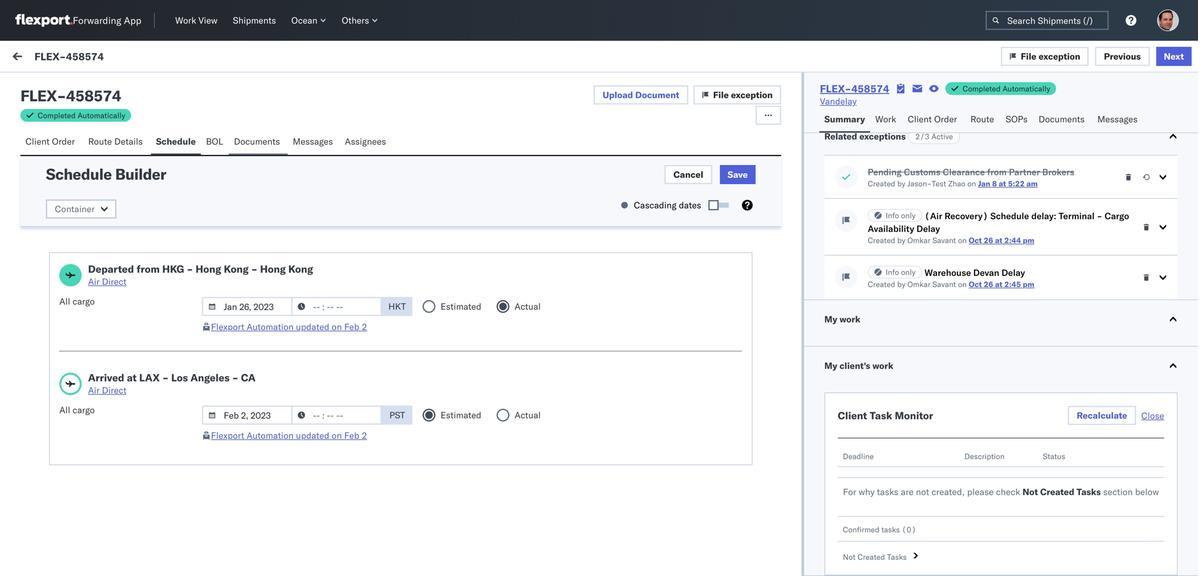 Task type: vqa. For each thing, say whether or not it's contained in the screenshot.
Savant
yes



Task type: describe. For each thing, give the bounding box(es) containing it.
1:27
[[270, 138, 290, 149]]

direct inside departed from hkg - hong kong - hong kong air direct
[[102, 276, 127, 288]]

schedule button
[[151, 130, 201, 155]]

flex- left dates
[[627, 206, 654, 217]]

hkg
[[162, 263, 184, 276]]

flex- 458574 for resolving test
[[627, 148, 687, 160]]

forwarding app
[[73, 14, 141, 26]]

route for route details
[[88, 136, 112, 147]]

am
[[1027, 179, 1038, 189]]

1 horizontal spatial delay
[[1002, 267, 1026, 279]]

458574 up message
[[66, 86, 121, 105]]

feb for arrived at lax - los angeles - ca
[[344, 430, 359, 442]]

at inside arrived at lax - los angeles - ca air direct
[[127, 372, 137, 385]]

forwarding app link
[[15, 14, 141, 27]]

1 horizontal spatial client order button
[[903, 108, 966, 133]]

all for arrived
[[59, 405, 70, 416]]

26 for recovery)
[[984, 236, 994, 245]]

estimated for arrived at lax - los angeles - ca
[[441, 410, 482, 421]]

hkt
[[389, 301, 406, 312]]

internal (0) button
[[80, 75, 143, 100]]

0 horizontal spatial completed automatically
[[38, 111, 125, 120]]

jie
[[128, 138, 138, 149]]

client left the task
[[838, 410, 868, 423]]

recalculate
[[1077, 410, 1128, 422]]

1 horizontal spatial exception
[[1039, 51, 1081, 62]]

1 horizontal spatial test
[[174, 218, 189, 229]]

vandelay for test
[[846, 206, 883, 217]]

my client's work
[[825, 361, 894, 372]]

created inside button
[[858, 553, 885, 563]]

)
[[912, 526, 916, 535]]

pending customs clearance from partner brokers created by jason-test zhao on jan 8 at 5:22 am
[[868, 167, 1075, 189]]

oct 26 at 2:45 pm button
[[969, 280, 1035, 289]]

-- : -- -- text field for arrived at lax - los angeles - ca
[[291, 406, 382, 425]]

2/3 active
[[916, 132, 953, 141]]

from inside departed from hkg - hong kong - hong kong air direct
[[137, 263, 160, 276]]

flex - 458574
[[20, 86, 121, 105]]

1 horizontal spatial file exception
[[1021, 51, 1081, 62]]

0 vertical spatial vandelay
[[820, 96, 857, 107]]

pm for schedule
[[1023, 236, 1035, 245]]

1 horizontal spatial flex-458574
[[820, 82, 890, 95]]

2:44
[[1005, 236, 1021, 245]]

0 horizontal spatial pst
[[308, 138, 324, 149]]

flexport automation updated on feb 2 for hong
[[211, 322, 367, 333]]

vandelay for resolving test
[[846, 148, 883, 160]]

cancel
[[674, 169, 704, 180]]

section
[[1104, 487, 1133, 498]]

info only for (air
[[886, 211, 916, 221]]

confirmed tasks ( 0 )
[[843, 526, 916, 535]]

upload document button
[[594, 86, 689, 105]]

cargo
[[1105, 211, 1130, 222]]

flex-458574 link
[[820, 82, 890, 95]]

related exceptions
[[825, 131, 906, 142]]

client task monitor
[[838, 410, 934, 423]]

from inside 'pending customs clearance from partner brokers created by jason-test zhao on jan 8 at 5:22 am'
[[988, 167, 1007, 178]]

save
[[728, 169, 748, 180]]

work view
[[175, 15, 218, 26]]

sops button
[[1001, 108, 1034, 133]]

info for (air recovery) schedule delay: terminal - cargo availability delay
[[886, 211, 900, 221]]

client down flex
[[26, 136, 50, 147]]

tasks inside button
[[887, 553, 907, 563]]

messages for rightmost messages button
[[1098, 114, 1138, 125]]

ca
[[241, 372, 256, 385]]

are
[[901, 487, 914, 498]]

resolving for resolving feature test
[[104, 218, 140, 229]]

oct 26 at 2:44 pm button
[[969, 236, 1035, 245]]

cancel button
[[665, 165, 713, 184]]

customs
[[904, 167, 941, 178]]

route button
[[966, 108, 1001, 133]]

upload document
[[603, 89, 680, 101]]

1 horizontal spatial documents button
[[1034, 108, 1093, 133]]

all for departed
[[59, 296, 70, 307]]

delay inside '(air recovery) schedule delay: terminal - cargo availability delay'
[[917, 223, 940, 235]]

0 vertical spatial tasks
[[1077, 487, 1101, 498]]

only for (air
[[901, 211, 916, 221]]

flexport. image
[[15, 14, 73, 27]]

1 horizontal spatial client order
[[908, 114, 958, 125]]

for why tasks are not created, please check not created tasks section below
[[843, 487, 1160, 498]]

previous button
[[1096, 47, 1150, 66]]

flexport automation updated on feb 2 button for ca
[[211, 430, 367, 442]]

m
[[1070, 206, 1077, 216]]

not
[[916, 487, 930, 498]]

created inside 'pending customs clearance from partner brokers created by jason-test zhao on jan 8 at 5:22 am'
[[868, 179, 896, 189]]

1 horizontal spatial documents
[[1039, 114, 1085, 125]]

delay:
[[1032, 211, 1057, 222]]

0 vertical spatial completed
[[963, 84, 1001, 93]]

import work
[[95, 52, 145, 64]]

3 resize handle column header from the left
[[825, 107, 840, 241]]

estimated for departed from hkg - hong kong - hong kong
[[441, 301, 482, 312]]

my client's work button
[[804, 347, 1199, 385]]

5:22
[[1008, 179, 1025, 189]]

omkar for (air
[[908, 236, 931, 245]]

feb for departed from hkg - hong kong - hong kong
[[344, 322, 359, 333]]

flex- up cascading on the top right of the page
[[627, 148, 654, 160]]

0 horizontal spatial documents button
[[229, 130, 288, 155]]

internal (0)
[[86, 81, 136, 92]]

actual for departed from hkg - hong kong - hong kong
[[515, 301, 541, 312]]

0 vertical spatial my work
[[13, 49, 69, 67]]

client up related exceptions
[[847, 111, 867, 120]]

work view link
[[170, 12, 223, 29]]

others
[[342, 15, 369, 26]]

shipments link
[[228, 12, 281, 29]]

automation for ca
[[247, 430, 294, 442]]

1 vertical spatial file
[[713, 89, 729, 101]]

2 for departed from hkg - hong kong - hong kong
[[362, 322, 367, 333]]

resolving for resolving test
[[104, 160, 140, 171]]

on inside 'pending customs clearance from partner brokers created by jason-test zhao on jan 8 at 5:22 am'
[[968, 179, 977, 189]]

at left 2:44
[[996, 236, 1003, 245]]

availability
[[868, 223, 915, 235]]

jan 8 at 5:22 am button
[[979, 179, 1038, 189]]

external
[[20, 81, 57, 92]]

flex- up external (0) at the left top of the page
[[34, 50, 66, 63]]

1 vertical spatial work
[[124, 52, 145, 64]]

0 horizontal spatial client order
[[26, 136, 75, 147]]

savant for warehouse
[[933, 280, 956, 289]]

not created tasks
[[843, 553, 907, 563]]

messages for leftmost messages button
[[293, 136, 333, 147]]

2023,
[[243, 138, 268, 149]]

only for warehouse
[[901, 268, 916, 277]]

description
[[965, 452, 1005, 462]]

check
[[996, 487, 1021, 498]]

next
[[1164, 51, 1185, 62]]

458574 up cancel
[[654, 148, 687, 160]]

schedule builder
[[46, 165, 166, 184]]

savant for (air
[[933, 236, 956, 245]]

recalculate button
[[1068, 407, 1137, 426]]

resize handle column header for message
[[606, 107, 621, 241]]

by inside 'pending customs clearance from partner brokers created by jason-test zhao on jan 8 at 5:22 am'
[[898, 179, 906, 189]]

2/3
[[916, 132, 930, 141]]

0 vertical spatial work
[[37, 49, 69, 67]]

0 horizontal spatial flex-458574
[[34, 50, 104, 63]]

my for my client's work button
[[825, 361, 838, 372]]

resolving feature test
[[104, 218, 189, 229]]

container button
[[46, 200, 116, 219]]

1 horizontal spatial completed automatically
[[963, 84, 1051, 93]]

angeles
[[190, 372, 230, 385]]

monitor
[[895, 410, 934, 423]]

zhao
[[949, 179, 966, 189]]

1 vertical spatial documents
[[234, 136, 280, 147]]

cascading
[[634, 200, 677, 211]]

upload
[[603, 89, 633, 101]]

summary
[[825, 114, 865, 125]]

created by omkar savant on oct 26 at 2:44 pm
[[868, 236, 1035, 245]]

1 vertical spatial completed
[[38, 111, 76, 120]]

route details
[[88, 136, 143, 147]]

document
[[636, 89, 680, 101]]

bol button
[[201, 130, 229, 155]]

nov
[[209, 138, 225, 149]]

x for test
[[112, 140, 116, 148]]

pending
[[868, 167, 902, 178]]

flex
[[20, 86, 57, 105]]

0 vertical spatial flexport
[[171, 139, 199, 149]]

0 horizontal spatial client order button
[[20, 130, 83, 155]]

my work inside 'my work' button
[[825, 314, 861, 325]]

close button
[[1142, 411, 1165, 422]]

why
[[859, 487, 875, 498]]

flexport automation updated on feb 2 button for hong
[[211, 322, 367, 333]]

created,
[[932, 487, 965, 498]]

1 vertical spatial automatically
[[78, 111, 125, 120]]

task
[[870, 410, 893, 423]]

0 horizontal spatial messages button
[[288, 130, 340, 155]]

summary button
[[820, 108, 871, 133]]

mmm d, yyyy text field for ca
[[202, 406, 293, 425]]

builder
[[115, 165, 166, 184]]

ocean button
[[286, 12, 332, 29]]

Search Shipments (/) text field
[[986, 11, 1109, 30]]



Task type: locate. For each thing, give the bounding box(es) containing it.
0 vertical spatial flexport automation updated on feb 2 button
[[211, 322, 367, 333]]

info down availability
[[886, 268, 900, 277]]

2 kong from the left
[[288, 263, 313, 276]]

please
[[968, 487, 994, 498]]

test right feature
[[174, 218, 189, 229]]

automation up "ca"
[[247, 322, 294, 333]]

pm
[[292, 138, 306, 149]]

app
[[124, 14, 141, 26]]

at left lax
[[127, 372, 137, 385]]

0 vertical spatial j
[[109, 140, 112, 148]]

1 horizontal spatial file
[[1021, 51, 1037, 62]]

1 vertical spatial my work
[[825, 314, 861, 325]]

route details button
[[83, 130, 151, 155]]

1 x from the top
[[112, 140, 116, 148]]

delay
[[917, 223, 940, 235], [1002, 267, 1026, 279]]

2 2 from the top
[[362, 430, 367, 442]]

2 resolving from the top
[[104, 218, 140, 229]]

26 down '(air recovery) schedule delay: terminal - cargo availability delay'
[[984, 236, 994, 245]]

oct for devan
[[969, 280, 982, 289]]

messages button right actions
[[1093, 108, 1145, 133]]

route left details
[[88, 136, 112, 147]]

1 info from the top
[[886, 211, 900, 221]]

route
[[971, 114, 995, 125], [88, 136, 112, 147]]

1 vertical spatial exception
[[731, 89, 773, 101]]

file right document
[[713, 89, 729, 101]]

at left 2:45
[[996, 280, 1003, 289]]

schedule up container
[[46, 165, 112, 184]]

1 vertical spatial all cargo
[[59, 405, 95, 416]]

mmm d, yyyy text field for hong
[[202, 297, 293, 317]]

1 vertical spatial j x
[[109, 197, 116, 205]]

assignees button
[[340, 130, 394, 155]]

nov 14, 2023, 1:27 pm pst
[[209, 138, 324, 149]]

documents button left pm
[[229, 130, 288, 155]]

actual for arrived at lax - los angeles - ca
[[515, 410, 541, 421]]

x for feature
[[112, 197, 116, 205]]

2 vertical spatial vandelay
[[846, 206, 883, 217]]

save button
[[720, 165, 756, 184]]

air direct link for hong
[[88, 276, 313, 288]]

1 26 from the top
[[984, 236, 994, 245]]

2 by from the top
[[898, 236, 906, 245]]

j for feature
[[109, 197, 112, 205]]

2 horizontal spatial work
[[873, 361, 894, 372]]

2 horizontal spatial schedule
[[991, 211, 1030, 222]]

1 vertical spatial estimated
[[441, 410, 482, 421]]

air inside arrived at lax - los angeles - ca air direct
[[88, 385, 100, 396]]

work up the "client's"
[[840, 314, 861, 325]]

2 x from the top
[[112, 197, 116, 205]]

j for test
[[109, 140, 112, 148]]

2 all cargo from the top
[[59, 405, 95, 416]]

(air
[[925, 211, 943, 222]]

all cargo for arrived
[[59, 405, 95, 416]]

2 air from the top
[[88, 385, 100, 396]]

0 vertical spatial flex- 458574
[[627, 148, 687, 160]]

None checkbox
[[20, 109, 33, 122], [711, 203, 729, 208], [20, 109, 33, 122], [711, 203, 729, 208]]

schedule for schedule
[[156, 136, 196, 147]]

all
[[59, 296, 70, 307], [59, 405, 70, 416]]

1 feb from the top
[[344, 322, 359, 333]]

air down arrived
[[88, 385, 100, 396]]

m l
[[1070, 206, 1081, 216]]

(0) inside internal (0) button
[[119, 81, 136, 92]]

work for work button
[[876, 114, 897, 125]]

resize handle column header for actions
[[1176, 107, 1191, 241]]

external (0) button
[[15, 75, 80, 100]]

0 vertical spatial only
[[901, 211, 916, 221]]

documents right nov
[[234, 136, 280, 147]]

at inside 'pending customs clearance from partner brokers created by jason-test zhao on jan 8 at 5:22 am'
[[999, 179, 1007, 189]]

1 oct from the top
[[969, 236, 982, 245]]

schedule inside '(air recovery) schedule delay: terminal - cargo availability delay'
[[991, 211, 1030, 222]]

created by omkar savant on oct 26 at 2:45 pm
[[868, 280, 1035, 289]]

work right the "client's"
[[873, 361, 894, 372]]

client order button
[[903, 108, 966, 133], [20, 130, 83, 155]]

1 horizontal spatial work
[[175, 15, 196, 26]]

kong
[[224, 263, 249, 276], [288, 263, 313, 276]]

schedule up 2:44
[[991, 211, 1030, 222]]

j x
[[109, 140, 116, 148], [109, 197, 116, 205]]

1 hong from the left
[[196, 263, 221, 276]]

flex- 458574 up cancel
[[627, 148, 687, 160]]

1 vertical spatial by
[[898, 236, 906, 245]]

0 vertical spatial savant
[[933, 236, 956, 245]]

import work button
[[95, 52, 145, 64]]

26 down devan
[[984, 280, 994, 289]]

resize handle column header
[[58, 107, 73, 241], [606, 107, 621, 241], [825, 107, 840, 241], [1044, 107, 1059, 241], [1176, 107, 1191, 241]]

not
[[1023, 487, 1038, 498], [843, 553, 856, 563]]

omkar
[[908, 236, 931, 245], [908, 280, 931, 289]]

order down flex - 458574
[[52, 136, 75, 147]]

1 omkar from the top
[[908, 236, 931, 245]]

schedule for schedule builder
[[46, 165, 112, 184]]

1 vertical spatial omkar
[[908, 280, 931, 289]]

0 vertical spatial estimated
[[441, 301, 482, 312]]

vandelay down related exceptions
[[846, 148, 883, 160]]

my inside button
[[825, 314, 838, 325]]

oct down recovery)
[[969, 236, 982, 245]]

2 info only from the top
[[886, 268, 916, 277]]

0 vertical spatial test
[[143, 160, 158, 171]]

0 horizontal spatial test
[[143, 160, 158, 171]]

0 vertical spatial -- : -- -- text field
[[291, 297, 382, 317]]

1 vertical spatial info
[[886, 268, 900, 277]]

1 horizontal spatial messages button
[[1093, 108, 1145, 133]]

work up external (0) at the left top of the page
[[37, 49, 69, 67]]

direct inside arrived at lax - los angeles - ca air direct
[[102, 385, 127, 396]]

0 vertical spatial tasks
[[877, 487, 899, 498]]

jie xiong
[[128, 138, 164, 149]]

work inside my client's work button
[[873, 361, 894, 372]]

actions
[[1066, 111, 1092, 120]]

my work up external
[[13, 49, 69, 67]]

1 info only from the top
[[886, 211, 916, 221]]

2 resize handle column header from the left
[[606, 107, 621, 241]]

1 air from the top
[[88, 276, 100, 288]]

active
[[932, 132, 953, 141]]

2 flexport automation updated on feb 2 button from the top
[[211, 430, 367, 442]]

j x for feature
[[109, 197, 116, 205]]

2 for arrived at lax - los angeles - ca
[[362, 430, 367, 442]]

completed automatically up sops
[[963, 84, 1051, 93]]

2 all from the top
[[59, 405, 70, 416]]

schedule inside schedule button
[[156, 136, 196, 147]]

0 vertical spatial automation
[[247, 322, 294, 333]]

tasks
[[877, 487, 899, 498], [882, 526, 900, 535]]

oct for recovery)
[[969, 236, 982, 245]]

0 horizontal spatial my work
[[13, 49, 69, 67]]

1 vertical spatial mmm d, yyyy text field
[[202, 406, 293, 425]]

savant down (air
[[933, 236, 956, 245]]

458574 up work button
[[852, 82, 890, 95]]

direct down departed
[[102, 276, 127, 288]]

schedule left bol
[[156, 136, 196, 147]]

2 (0) from the left
[[119, 81, 136, 92]]

1 j from the top
[[109, 140, 112, 148]]

2 pm from the top
[[1023, 280, 1035, 289]]

documents right sops button
[[1039, 114, 1085, 125]]

completed automatically
[[963, 84, 1051, 93], [38, 111, 125, 120]]

mmm d, yyyy text field down departed from hkg - hong kong - hong kong air direct
[[202, 297, 293, 317]]

1 vertical spatial pst
[[390, 410, 405, 421]]

1 horizontal spatial (0)
[[119, 81, 136, 92]]

458574 down cancel button
[[654, 206, 687, 217]]

2 only from the top
[[901, 268, 916, 277]]

2 updated from the top
[[296, 430, 330, 442]]

0 horizontal spatial (0)
[[59, 81, 75, 92]]

1 vertical spatial flexport automation updated on feb 2 button
[[211, 430, 367, 442]]

0 vertical spatial file
[[1021, 51, 1037, 62]]

automation for hong
[[247, 322, 294, 333]]

2 cargo from the top
[[73, 405, 95, 416]]

route left sops
[[971, 114, 995, 125]]

3 by from the top
[[898, 280, 906, 289]]

1 vertical spatial j
[[109, 197, 112, 205]]

resize handle column header for client
[[1044, 107, 1059, 241]]

0 vertical spatial info
[[886, 211, 900, 221]]

air direct link for los
[[88, 385, 256, 397]]

2 mmm d, yyyy text field from the top
[[202, 406, 293, 425]]

hong
[[196, 263, 221, 276], [260, 263, 286, 276]]

1 mmm d, yyyy text field from the top
[[202, 297, 293, 317]]

oct down warehouse devan delay at the right of the page
[[969, 280, 982, 289]]

cargo down departed
[[73, 296, 95, 307]]

2 air direct link from the top
[[88, 385, 256, 397]]

omkar down warehouse
[[908, 280, 931, 289]]

1 vertical spatial delay
[[1002, 267, 1026, 279]]

direct
[[102, 276, 127, 288], [102, 385, 127, 396]]

1 vertical spatial flexport automation updated on feb 2
[[211, 430, 367, 442]]

1 flexport automation updated on feb 2 from the top
[[211, 322, 367, 333]]

1 vertical spatial info only
[[886, 268, 916, 277]]

1 vertical spatial tasks
[[887, 553, 907, 563]]

close
[[1142, 411, 1165, 422]]

1 vertical spatial tasks
[[882, 526, 900, 535]]

arrived at lax - los angeles - ca air direct
[[88, 372, 256, 396]]

1 vertical spatial completed automatically
[[38, 111, 125, 120]]

1 savant from the top
[[933, 236, 956, 245]]

vandelay
[[820, 96, 857, 107], [846, 148, 883, 160], [846, 206, 883, 217]]

1 resolving from the top
[[104, 160, 140, 171]]

4 resize handle column header from the left
[[1044, 107, 1059, 241]]

dates
[[679, 200, 702, 211]]

test down xiong
[[143, 160, 158, 171]]

partner
[[1009, 167, 1040, 178]]

documents button
[[1034, 108, 1093, 133], [229, 130, 288, 155]]

2 feb from the top
[[344, 430, 359, 442]]

1 all cargo from the top
[[59, 296, 95, 307]]

0 horizontal spatial file exception
[[713, 89, 773, 101]]

1 only from the top
[[901, 211, 916, 221]]

2 oct from the top
[[969, 280, 982, 289]]

order for the right the client order button
[[935, 114, 958, 125]]

1 by from the top
[[898, 179, 906, 189]]

0 horizontal spatial not
[[843, 553, 856, 563]]

not created tasks button
[[838, 553, 1165, 563]]

1 vertical spatial x
[[112, 197, 116, 205]]

2 hong from the left
[[260, 263, 286, 276]]

updated for departed from hkg - hong kong - hong kong
[[296, 322, 330, 333]]

2 j x from the top
[[109, 197, 116, 205]]

resolving left feature
[[104, 218, 140, 229]]

client order up the 2/3 active
[[908, 114, 958, 125]]

1 vertical spatial my
[[825, 314, 838, 325]]

1 vertical spatial only
[[901, 268, 916, 277]]

0 vertical spatial not
[[1023, 487, 1038, 498]]

j x left jie
[[109, 140, 116, 148]]

my up my client's work
[[825, 314, 838, 325]]

flex- 458574 for test
[[627, 206, 687, 217]]

1 horizontal spatial route
[[971, 114, 995, 125]]

1 all from the top
[[59, 296, 70, 307]]

confirmed
[[843, 526, 880, 535]]

at
[[999, 179, 1007, 189], [996, 236, 1003, 245], [996, 280, 1003, 289], [127, 372, 137, 385]]

vandelay link
[[820, 95, 857, 108]]

pm for delay
[[1023, 280, 1035, 289]]

0 vertical spatial messages
[[1098, 114, 1138, 125]]

work button
[[871, 108, 903, 133]]

my left the "client's"
[[825, 361, 838, 372]]

flexport down the angeles
[[211, 430, 244, 442]]

26 for devan
[[984, 280, 994, 289]]

1 pm from the top
[[1023, 236, 1035, 245]]

client up 2/3
[[908, 114, 932, 125]]

0 horizontal spatial messages
[[293, 136, 333, 147]]

1 updated from the top
[[296, 322, 330, 333]]

next button
[[1157, 47, 1192, 66]]

air
[[88, 276, 100, 288], [88, 385, 100, 396]]

0 vertical spatial updated
[[296, 322, 330, 333]]

2 vertical spatial work
[[876, 114, 897, 125]]

only left warehouse
[[901, 268, 916, 277]]

work up 'exceptions'
[[876, 114, 897, 125]]

messages right 1:27
[[293, 136, 333, 147]]

resolving down route details button
[[104, 160, 140, 171]]

- inside '(air recovery) schedule delay: terminal - cargo availability delay'
[[1097, 211, 1103, 222]]

26
[[984, 236, 994, 245], [984, 280, 994, 289]]

1 (0) from the left
[[59, 81, 75, 92]]

by for warehouse
[[898, 280, 906, 289]]

air inside departed from hkg - hong kong - hong kong air direct
[[88, 276, 100, 288]]

1 flex- 458574 from the top
[[627, 148, 687, 160]]

j x down schedule builder
[[109, 197, 116, 205]]

5 resize handle column header from the left
[[1176, 107, 1191, 241]]

work inside 'my work' button
[[840, 314, 861, 325]]

tasks left are
[[877, 487, 899, 498]]

1 vertical spatial direct
[[102, 385, 127, 396]]

pm right 2:45
[[1023, 280, 1035, 289]]

recovery)
[[945, 211, 989, 222]]

by for (air
[[898, 236, 906, 245]]

(0) right internal at the top
[[119, 81, 136, 92]]

info for warehouse devan delay
[[886, 268, 900, 277]]

1 horizontal spatial automatically
[[1003, 84, 1051, 93]]

updated for arrived at lax - los angeles - ca
[[296, 430, 330, 442]]

2 vertical spatial by
[[898, 280, 906, 289]]

cargo for arrived
[[73, 405, 95, 416]]

2 omkar from the top
[[908, 280, 931, 289]]

lax
[[139, 372, 160, 385]]

2 estimated from the top
[[441, 410, 482, 421]]

oct
[[969, 236, 982, 245], [969, 280, 982, 289]]

2 vertical spatial work
[[873, 361, 894, 372]]

client's
[[840, 361, 871, 372]]

0 vertical spatial client order
[[908, 114, 958, 125]]

resolving
[[104, 160, 140, 171], [104, 218, 140, 229]]

omkar for warehouse
[[908, 280, 931, 289]]

flex-458574
[[34, 50, 104, 63], [820, 82, 890, 95]]

cargo
[[73, 296, 95, 307], [73, 405, 95, 416]]

internal
[[86, 81, 117, 92]]

1 flexport automation updated on feb 2 button from the top
[[211, 322, 367, 333]]

(0) for external (0)
[[59, 81, 75, 92]]

j
[[109, 140, 112, 148], [109, 197, 112, 205]]

flex- 458574 down cancel button
[[627, 206, 687, 217]]

None checkbox
[[20, 148, 33, 161], [20, 205, 33, 218], [20, 148, 33, 161], [20, 205, 33, 218]]

flex-
[[34, 50, 66, 63], [820, 82, 852, 95], [627, 148, 654, 160], [627, 206, 654, 217]]

not inside button
[[843, 553, 856, 563]]

order for the leftmost the client order button
[[52, 136, 75, 147]]

1 horizontal spatial kong
[[288, 263, 313, 276]]

messages button left assignees
[[288, 130, 340, 155]]

-- : -- -- text field for departed from hkg - hong kong - hong kong
[[291, 297, 382, 317]]

0 vertical spatial 26
[[984, 236, 994, 245]]

ocean
[[291, 15, 318, 26]]

work for work view
[[175, 15, 196, 26]]

external (0)
[[20, 81, 75, 92]]

my for 'my work' button
[[825, 314, 838, 325]]

flex- up summary
[[820, 82, 852, 95]]

2 26 from the top
[[984, 280, 994, 289]]

0 vertical spatial pm
[[1023, 236, 1035, 245]]

omkar down (air
[[908, 236, 931, 245]]

1 vertical spatial automation
[[247, 430, 294, 442]]

1 vertical spatial cargo
[[73, 405, 95, 416]]

1 -- : -- -- text field from the top
[[291, 297, 382, 317]]

documents button right sops
[[1034, 108, 1093, 133]]

flexport for kong
[[211, 322, 244, 333]]

0 vertical spatial work
[[175, 15, 196, 26]]

1 resize handle column header from the left
[[58, 107, 73, 241]]

delay down (air
[[917, 223, 940, 235]]

0 vertical spatial air direct link
[[88, 276, 313, 288]]

completed automatically down flex - 458574
[[38, 111, 125, 120]]

all cargo for departed
[[59, 296, 95, 307]]

2 info from the top
[[886, 268, 900, 277]]

1 vertical spatial messages
[[293, 136, 333, 147]]

(air recovery) schedule delay: terminal - cargo availability delay
[[868, 211, 1130, 235]]

1 air direct link from the top
[[88, 276, 313, 288]]

(0) for internal (0)
[[119, 81, 136, 92]]

1 actual from the top
[[515, 301, 541, 312]]

458574 up internal at the top
[[66, 50, 104, 63]]

from left hkg
[[137, 263, 160, 276]]

2 flexport automation updated on feb 2 from the top
[[211, 430, 367, 442]]

1 vertical spatial flexport
[[211, 322, 244, 333]]

client order down flex
[[26, 136, 75, 147]]

from
[[988, 167, 1007, 178], [137, 263, 160, 276]]

work left the "view"
[[175, 15, 196, 26]]

0 vertical spatial route
[[971, 114, 995, 125]]

cargo for departed
[[73, 296, 95, 307]]

jan
[[979, 179, 991, 189]]

1 vertical spatial all
[[59, 405, 70, 416]]

0 vertical spatial oct
[[969, 236, 982, 245]]

flexport automation updated on feb 2 for ca
[[211, 430, 367, 442]]

0 vertical spatial omkar
[[908, 236, 931, 245]]

info only up availability
[[886, 211, 916, 221]]

departed
[[88, 263, 134, 276]]

0 horizontal spatial exception
[[731, 89, 773, 101]]

1 horizontal spatial schedule
[[156, 136, 196, 147]]

1 vertical spatial air direct link
[[88, 385, 256, 397]]

warehouse
[[925, 267, 971, 279]]

0 vertical spatial mmm d, yyyy text field
[[202, 297, 293, 317]]

1 automation from the top
[[247, 322, 294, 333]]

1 horizontal spatial hong
[[260, 263, 286, 276]]

2 j from the top
[[109, 197, 112, 205]]

estimated
[[441, 301, 482, 312], [441, 410, 482, 421]]

flexport left bol
[[171, 139, 199, 149]]

2 automation from the top
[[247, 430, 294, 442]]

air down departed
[[88, 276, 100, 288]]

1 vertical spatial -- : -- -- text field
[[291, 406, 382, 425]]

order up active
[[935, 114, 958, 125]]

0
[[907, 526, 912, 535]]

(0) right external
[[59, 81, 75, 92]]

my inside button
[[825, 361, 838, 372]]

2 flex- 458574 from the top
[[627, 206, 687, 217]]

2 actual from the top
[[515, 410, 541, 421]]

at right the 8
[[999, 179, 1007, 189]]

1 horizontal spatial order
[[935, 114, 958, 125]]

my up external
[[13, 49, 33, 67]]

info only for warehouse
[[886, 268, 916, 277]]

on
[[968, 179, 977, 189], [958, 236, 967, 245], [958, 280, 967, 289], [332, 322, 342, 333], [332, 430, 342, 442]]

2 savant from the top
[[933, 280, 956, 289]]

2
[[362, 322, 367, 333], [362, 430, 367, 442]]

resolving test
[[104, 160, 158, 171]]

vandelay up availability
[[846, 206, 883, 217]]

messages right actions
[[1098, 114, 1138, 125]]

1 2 from the top
[[362, 322, 367, 333]]

completed up route button
[[963, 84, 1001, 93]]

(0) inside the external (0) button
[[59, 81, 75, 92]]

cargo down arrived
[[73, 405, 95, 416]]

-- : -- -- text field
[[291, 297, 382, 317], [291, 406, 382, 425]]

pm right 2:44
[[1023, 236, 1035, 245]]

not right the check
[[1023, 487, 1038, 498]]

1 direct from the top
[[102, 276, 127, 288]]

completed down flex - 458574
[[38, 111, 76, 120]]

1 estimated from the top
[[441, 301, 482, 312]]

work inside button
[[876, 114, 897, 125]]

delay up 2:45
[[1002, 267, 1026, 279]]

route for route
[[971, 114, 995, 125]]

2 -- : -- -- text field from the top
[[291, 406, 382, 425]]

tasks down (
[[887, 553, 907, 563]]

file down search shipments (/) text box
[[1021, 51, 1037, 62]]

1 vertical spatial work
[[840, 314, 861, 325]]

automation down "ca"
[[247, 430, 294, 442]]

only up availability
[[901, 211, 916, 221]]

my work up the "client's"
[[825, 314, 861, 325]]

my
[[13, 49, 33, 67], [825, 314, 838, 325], [825, 361, 838, 372]]

2 direct from the top
[[102, 385, 127, 396]]

x left jie
[[112, 140, 116, 148]]

MMM D, YYYY text field
[[202, 297, 293, 317], [202, 406, 293, 425]]

mmm d, yyyy text field down "ca"
[[202, 406, 293, 425]]

work right 'import'
[[124, 52, 145, 64]]

import
[[95, 52, 121, 64]]

flex-458574 up summary
[[820, 82, 890, 95]]

related
[[825, 131, 858, 142]]

0 horizontal spatial hong
[[196, 263, 221, 276]]

j x for test
[[109, 140, 116, 148]]

devan
[[974, 267, 1000, 279]]

1 j x from the top
[[109, 140, 116, 148]]

1 cargo from the top
[[73, 296, 95, 307]]

1 vertical spatial schedule
[[46, 165, 112, 184]]

only
[[901, 211, 916, 221], [901, 268, 916, 277]]

los
[[171, 372, 188, 385]]

0 horizontal spatial kong
[[224, 263, 249, 276]]

all cargo down arrived
[[59, 405, 95, 416]]

0 vertical spatial feb
[[344, 322, 359, 333]]

j down schedule builder
[[109, 197, 112, 205]]

client order
[[908, 114, 958, 125], [26, 136, 75, 147]]

flexport for angeles
[[211, 430, 244, 442]]

0 horizontal spatial completed
[[38, 111, 76, 120]]

x down schedule builder
[[112, 197, 116, 205]]

1 kong from the left
[[224, 263, 249, 276]]

sops
[[1006, 114, 1028, 125]]

0 vertical spatial j x
[[109, 140, 116, 148]]

1 vertical spatial air
[[88, 385, 100, 396]]

from up the 8
[[988, 167, 1007, 178]]

1 vertical spatial resolving
[[104, 218, 140, 229]]

not down 'confirmed' at the right
[[843, 553, 856, 563]]

messages
[[1098, 114, 1138, 125], [293, 136, 333, 147]]

0 vertical spatial my
[[13, 49, 33, 67]]

air direct link
[[88, 276, 313, 288], [88, 385, 256, 397]]

0 vertical spatial x
[[112, 140, 116, 148]]

vandelay up summary
[[820, 96, 857, 107]]



